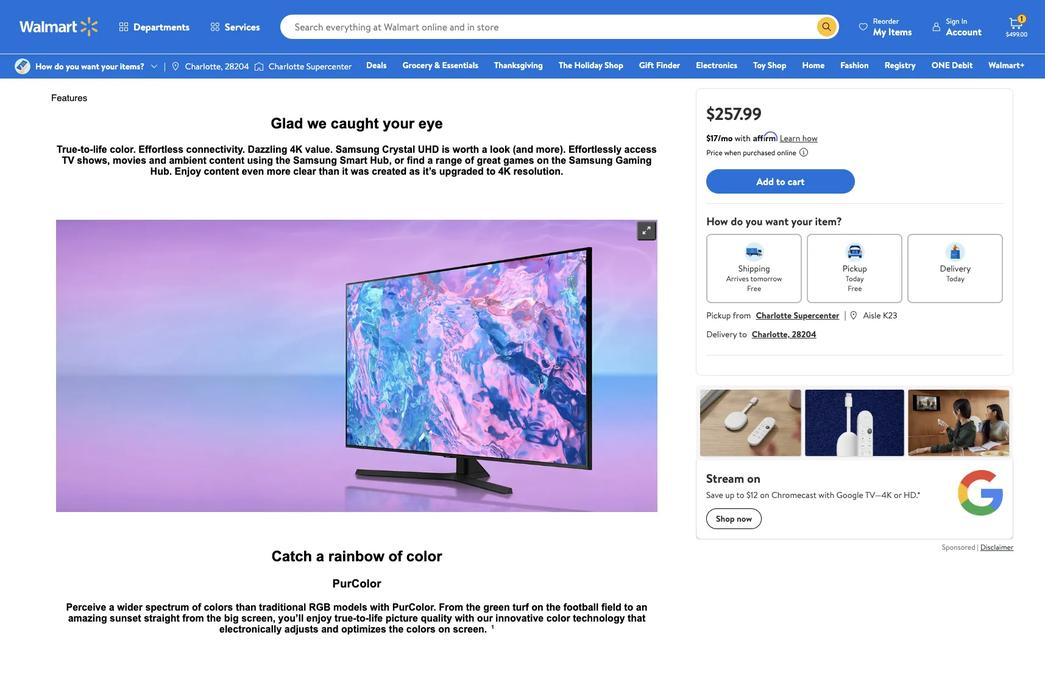 Task type: vqa. For each thing, say whether or not it's contained in the screenshot.
topmost "want"
yes



Task type: locate. For each thing, give the bounding box(es) containing it.
1 horizontal spatial do
[[731, 214, 743, 229]]

services button
[[200, 12, 270, 41]]

pickup
[[843, 263, 867, 275], [707, 310, 731, 322]]

charlotte supercenter
[[269, 60, 352, 73]]

 image down walmart image
[[15, 59, 30, 74]]

0 vertical spatial delivery
[[940, 263, 971, 275]]

0 horizontal spatial your
[[101, 60, 118, 73]]

to left cart
[[776, 175, 786, 188]]

to inside add to cart button
[[776, 175, 786, 188]]

0 horizontal spatial you
[[66, 60, 79, 73]]

0 horizontal spatial  image
[[15, 59, 30, 74]]

your left the item?
[[791, 214, 813, 229]]

28204
[[225, 60, 249, 73], [792, 329, 817, 341]]

2 shop from the left
[[768, 59, 787, 71]]

walmart image
[[20, 17, 99, 37]]

learn
[[780, 132, 801, 144]]

about
[[41, 41, 67, 54]]

0 vertical spatial pickup
[[843, 263, 867, 275]]

| right items?
[[164, 60, 166, 73]]

gift finder link
[[634, 59, 686, 72]]

1 vertical spatial how
[[707, 214, 728, 229]]

0 horizontal spatial to
[[739, 329, 747, 341]]

the holiday shop link
[[553, 59, 629, 72]]

shipping
[[739, 263, 770, 275]]

you
[[66, 60, 79, 73], [746, 214, 763, 229]]

0 horizontal spatial how
[[35, 60, 52, 73]]

today for delivery
[[947, 274, 965, 284]]

sign in account
[[946, 16, 982, 38]]

today down intent image for pickup
[[846, 274, 864, 284]]

do down about
[[54, 60, 64, 73]]

1 vertical spatial charlotte
[[756, 310, 792, 322]]

1 horizontal spatial 28204
[[792, 329, 817, 341]]

the holiday shop
[[559, 59, 623, 71]]

toy
[[754, 59, 766, 71]]

0 vertical spatial charlotte
[[269, 60, 304, 73]]

2 today from the left
[[947, 274, 965, 284]]

1 vertical spatial to
[[739, 329, 747, 341]]

1
[[1021, 14, 1023, 24]]

0 horizontal spatial free
[[747, 283, 762, 294]]

0 horizontal spatial supercenter
[[306, 60, 352, 73]]

your
[[101, 60, 118, 73], [791, 214, 813, 229]]

the
[[69, 41, 84, 54]]

 image
[[15, 59, 30, 74], [171, 62, 180, 71]]

1 vertical spatial do
[[731, 214, 743, 229]]

1 today from the left
[[846, 274, 864, 284]]

1 vertical spatial your
[[791, 214, 813, 229]]

1 vertical spatial want
[[766, 214, 789, 229]]

fashion link
[[835, 59, 875, 72]]

|
[[164, 60, 166, 73], [845, 308, 846, 322], [977, 542, 979, 553]]

1 horizontal spatial today
[[947, 274, 965, 284]]

reorder
[[873, 16, 899, 26]]

0 vertical spatial you
[[66, 60, 79, 73]]

1 horizontal spatial shop
[[768, 59, 787, 71]]

charlotte, down services popup button on the left of the page
[[185, 60, 223, 73]]

how do you want your item?
[[707, 214, 842, 229]]

pickup for pickup today free
[[843, 263, 867, 275]]

want down brand
[[81, 60, 99, 73]]

toy shop link
[[748, 59, 792, 72]]

1 $499.00
[[1006, 14, 1028, 38]]

pickup inside 'pickup from charlotte supercenter |'
[[707, 310, 731, 322]]

you down "about the brand"
[[66, 60, 79, 73]]

1 horizontal spatial free
[[848, 283, 862, 294]]

0 horizontal spatial |
[[164, 60, 166, 73]]

services
[[225, 20, 260, 34]]

disclaimer button
[[981, 542, 1014, 553]]

shop right holiday
[[605, 59, 623, 71]]

intent image for delivery image
[[946, 243, 965, 262]]

 image left charlotte, 28204
[[171, 62, 180, 71]]

delivery down from
[[707, 329, 737, 341]]

cart
[[788, 175, 805, 188]]

28204 down services popup button on the left of the page
[[225, 60, 249, 73]]

free down shipping
[[747, 283, 762, 294]]

essentials
[[442, 59, 478, 71]]

1 horizontal spatial supercenter
[[794, 310, 840, 322]]

 image
[[254, 60, 264, 73]]

1 vertical spatial charlotte,
[[752, 329, 790, 341]]

0 horizontal spatial want
[[81, 60, 99, 73]]

home
[[803, 59, 825, 71]]

you up intent image for shipping
[[746, 214, 763, 229]]

when
[[725, 148, 741, 158]]

free down intent image for pickup
[[848, 283, 862, 294]]

1 vertical spatial you
[[746, 214, 763, 229]]

0 horizontal spatial charlotte
[[269, 60, 304, 73]]

0 horizontal spatial charlotte,
[[185, 60, 223, 73]]

0 vertical spatial do
[[54, 60, 64, 73]]

shop right toy
[[768, 59, 787, 71]]

1 horizontal spatial  image
[[171, 62, 180, 71]]

2 horizontal spatial |
[[977, 542, 979, 553]]

28204 down the charlotte supercenter button
[[792, 329, 817, 341]]

| left aisle on the right of page
[[845, 308, 846, 322]]

0 vertical spatial want
[[81, 60, 99, 73]]

1 horizontal spatial pickup
[[843, 263, 867, 275]]

1 vertical spatial supercenter
[[794, 310, 840, 322]]

delivery
[[940, 263, 971, 275], [707, 329, 737, 341]]

1 horizontal spatial to
[[776, 175, 786, 188]]

to down from
[[739, 329, 747, 341]]

1 vertical spatial delivery
[[707, 329, 737, 341]]

fashion
[[841, 59, 869, 71]]

charlotte
[[269, 60, 304, 73], [756, 310, 792, 322]]

1 free from the left
[[747, 283, 762, 294]]

Walmart Site-Wide search field
[[280, 15, 839, 39]]

today for pickup
[[846, 274, 864, 284]]

one debit
[[932, 59, 973, 71]]

electronics
[[696, 59, 738, 71]]

today inside the pickup today free
[[846, 274, 864, 284]]

$257.99
[[707, 102, 762, 126]]

free
[[747, 283, 762, 294], [848, 283, 862, 294]]

| left disclaimer button
[[977, 542, 979, 553]]

1 horizontal spatial your
[[791, 214, 813, 229]]

online
[[777, 148, 797, 158]]

0 vertical spatial how
[[35, 60, 52, 73]]

delivery to charlotte, 28204
[[707, 329, 817, 341]]

1 horizontal spatial you
[[746, 214, 763, 229]]

0 horizontal spatial pickup
[[707, 310, 731, 322]]

items?
[[120, 60, 144, 73]]

pickup down intent image for pickup
[[843, 263, 867, 275]]

disclaimer
[[981, 542, 1014, 553]]

0 vertical spatial to
[[776, 175, 786, 188]]

0 horizontal spatial do
[[54, 60, 64, 73]]

supercenter up charlotte, 28204 button
[[794, 310, 840, 322]]

 image for how do you want your items?
[[15, 59, 30, 74]]

today down intent image for delivery
[[947, 274, 965, 284]]

today
[[846, 274, 864, 284], [947, 274, 965, 284]]

supercenter
[[306, 60, 352, 73], [794, 310, 840, 322]]

0 vertical spatial 28204
[[225, 60, 249, 73]]

want down add to cart button
[[766, 214, 789, 229]]

1 horizontal spatial delivery
[[940, 263, 971, 275]]

1 horizontal spatial |
[[845, 308, 846, 322]]

1 horizontal spatial how
[[707, 214, 728, 229]]

charlotte, down 'pickup from charlotte supercenter |' at the right top of page
[[752, 329, 790, 341]]

1 vertical spatial pickup
[[707, 310, 731, 322]]

pickup for pickup from charlotte supercenter |
[[707, 310, 731, 322]]

your for item?
[[791, 214, 813, 229]]

home link
[[797, 59, 830, 72]]

how down about
[[35, 60, 52, 73]]

charlotte,
[[185, 60, 223, 73], [752, 329, 790, 341]]

how up arrives
[[707, 214, 728, 229]]

pickup left from
[[707, 310, 731, 322]]

2 free from the left
[[848, 283, 862, 294]]

1 horizontal spatial charlotte
[[756, 310, 792, 322]]

do up shipping
[[731, 214, 743, 229]]

do
[[54, 60, 64, 73], [731, 214, 743, 229]]

charlotte, 28204 button
[[752, 329, 817, 341]]

0 horizontal spatial today
[[846, 274, 864, 284]]

intent image for shipping image
[[745, 243, 764, 262]]

1 shop from the left
[[605, 59, 623, 71]]

your down brand
[[101, 60, 118, 73]]

0 horizontal spatial delivery
[[707, 329, 737, 341]]

how
[[35, 60, 52, 73], [707, 214, 728, 229]]

holiday
[[575, 59, 603, 71]]

$17/mo with
[[707, 132, 751, 144]]

how for how do you want your item?
[[707, 214, 728, 229]]

price when purchased online
[[707, 148, 797, 158]]

want
[[81, 60, 99, 73], [766, 214, 789, 229]]

supercenter left deals
[[306, 60, 352, 73]]

1 horizontal spatial want
[[766, 214, 789, 229]]

walmart+ link
[[983, 59, 1031, 72]]

0 horizontal spatial shop
[[605, 59, 623, 71]]

today inside delivery today
[[947, 274, 965, 284]]

about the brand
[[41, 41, 110, 54]]

0 vertical spatial your
[[101, 60, 118, 73]]

gift
[[639, 59, 654, 71]]

from
[[733, 310, 751, 322]]

one
[[932, 59, 950, 71]]

charlotte inside 'pickup from charlotte supercenter |'
[[756, 310, 792, 322]]

delivery for today
[[940, 263, 971, 275]]

item?
[[815, 214, 842, 229]]

do for how do you want your item?
[[731, 214, 743, 229]]

shop
[[605, 59, 623, 71], [768, 59, 787, 71]]

with
[[735, 132, 751, 144]]

grocery & essentials link
[[397, 59, 484, 72]]

Search search field
[[280, 15, 839, 39]]

delivery down intent image for delivery
[[940, 263, 971, 275]]



Task type: describe. For each thing, give the bounding box(es) containing it.
to for add
[[776, 175, 786, 188]]

 image for charlotte, 28204
[[171, 62, 180, 71]]

0 horizontal spatial 28204
[[225, 60, 249, 73]]

affirm image
[[753, 132, 778, 141]]

do for how do you want your items?
[[54, 60, 64, 73]]

free inside 'shipping arrives tomorrow free'
[[747, 283, 762, 294]]

intent image for pickup image
[[845, 243, 865, 262]]

account
[[946, 25, 982, 38]]

charlotte, 28204
[[185, 60, 249, 73]]

grocery
[[403, 59, 432, 71]]

walmart+
[[989, 59, 1025, 71]]

you for how do you want your items?
[[66, 60, 79, 73]]

k23
[[883, 310, 898, 322]]

in
[[962, 16, 968, 26]]

deals
[[366, 59, 387, 71]]

departments button
[[109, 12, 200, 41]]

legal information image
[[799, 148, 809, 157]]

items
[[889, 25, 912, 38]]

my
[[873, 25, 886, 38]]

2 vertical spatial |
[[977, 542, 979, 553]]

aisle
[[864, 310, 881, 322]]

1 vertical spatial |
[[845, 308, 846, 322]]

delivery for to
[[707, 329, 737, 341]]

want for item?
[[766, 214, 789, 229]]

charlotte supercenter button
[[756, 310, 840, 322]]

deals link
[[361, 59, 392, 72]]

departments
[[133, 20, 190, 34]]

aisle k23
[[864, 310, 898, 322]]

pickup from charlotte supercenter |
[[707, 308, 846, 322]]

&
[[434, 59, 440, 71]]

finder
[[656, 59, 680, 71]]

thanksgiving link
[[489, 59, 549, 72]]

sponsored | disclaimer
[[942, 542, 1014, 553]]

$499.00
[[1006, 30, 1028, 38]]

grocery & essentials
[[403, 59, 478, 71]]

registry link
[[879, 59, 921, 72]]

want for items?
[[81, 60, 99, 73]]

supercenter inside 'pickup from charlotte supercenter |'
[[794, 310, 840, 322]]

add
[[757, 175, 774, 188]]

electronics link
[[691, 59, 743, 72]]

thanksgiving
[[494, 59, 543, 71]]

sign
[[946, 16, 960, 26]]

free inside the pickup today free
[[848, 283, 862, 294]]

tomorrow
[[751, 274, 782, 284]]

about the brand image
[[657, 45, 672, 59]]

0 vertical spatial charlotte,
[[185, 60, 223, 73]]

0 vertical spatial |
[[164, 60, 166, 73]]

sponsored
[[942, 542, 976, 553]]

brand
[[86, 41, 110, 54]]

$17/mo
[[707, 132, 733, 144]]

pickup today free
[[843, 263, 867, 294]]

debit
[[952, 59, 973, 71]]

how
[[803, 132, 818, 144]]

one debit link
[[926, 59, 979, 72]]

gift finder
[[639, 59, 680, 71]]

you for how do you want your item?
[[746, 214, 763, 229]]

your for items?
[[101, 60, 118, 73]]

how for how do you want your items?
[[35, 60, 52, 73]]

to for delivery
[[739, 329, 747, 341]]

learn how button
[[780, 132, 818, 145]]

how do you want your items?
[[35, 60, 144, 73]]

0 vertical spatial supercenter
[[306, 60, 352, 73]]

1 vertical spatial 28204
[[792, 329, 817, 341]]

price
[[707, 148, 723, 158]]

purchased
[[743, 148, 776, 158]]

registry
[[885, 59, 916, 71]]

arrives
[[727, 274, 749, 284]]

reorder my items
[[873, 16, 912, 38]]

learn how
[[780, 132, 818, 144]]

toy shop
[[754, 59, 787, 71]]

delivery today
[[940, 263, 971, 284]]

add to cart
[[757, 175, 805, 188]]

add to cart button
[[707, 169, 855, 194]]

search icon image
[[822, 22, 832, 32]]

shipping arrives tomorrow free
[[727, 263, 782, 294]]

the
[[559, 59, 572, 71]]

1 horizontal spatial charlotte,
[[752, 329, 790, 341]]



